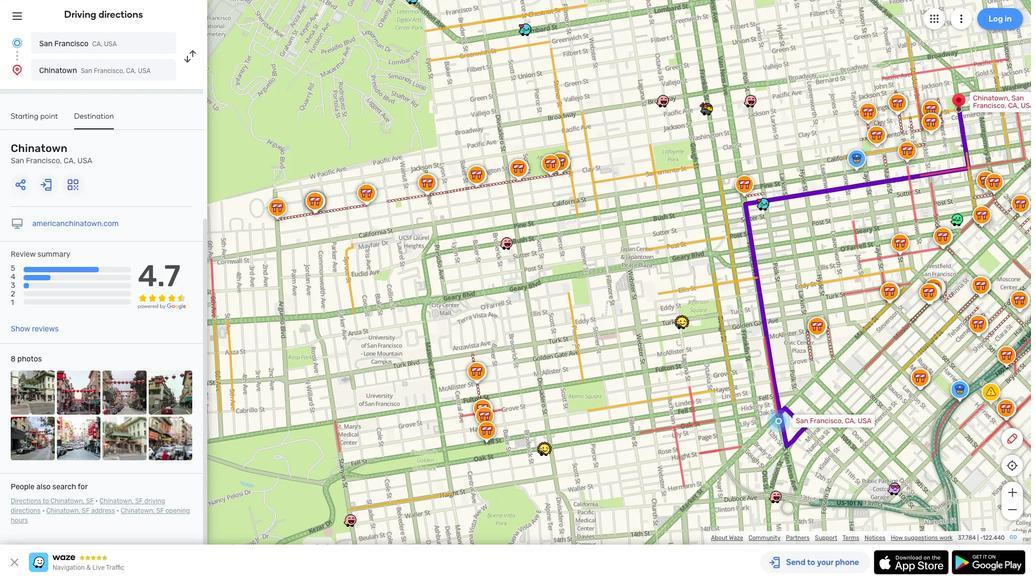 Task type: vqa. For each thing, say whether or not it's contained in the screenshot.
8
yes



Task type: describe. For each thing, give the bounding box(es) containing it.
how
[[891, 535, 903, 542]]

link image
[[1010, 533, 1018, 542]]

driving
[[64, 9, 96, 20]]

ca, inside san francisco ca, usa
[[92, 40, 102, 48]]

directions inside chinatown, sf driving directions
[[11, 507, 41, 515]]

chinatown, sf address link
[[46, 507, 115, 515]]

usa inside chinatown, san francisco, ca, usa
[[1021, 102, 1032, 110]]

0 vertical spatial chinatown san francisco, ca, usa
[[39, 66, 151, 75]]

waze
[[729, 535, 744, 542]]

point
[[40, 112, 58, 121]]

current location image
[[11, 37, 24, 49]]

image 2 of chinatown, sf image
[[57, 371, 100, 415]]

starting
[[11, 112, 38, 121]]

122.440
[[983, 535, 1005, 542]]

terms link
[[843, 535, 860, 542]]

notices
[[865, 535, 886, 542]]

francisco, inside chinatown, san francisco, ca, usa
[[974, 102, 1007, 110]]

navigation & live traffic
[[53, 564, 124, 572]]

1
[[11, 298, 14, 308]]

image 8 of chinatown, sf image
[[149, 417, 192, 460]]

suggestions
[[905, 535, 938, 542]]

chinatown, for chinatown, sf address
[[46, 507, 80, 515]]

work
[[940, 535, 953, 542]]

sf for driving
[[135, 498, 143, 505]]

destination button
[[74, 112, 114, 129]]

image 7 of chinatown, sf image
[[103, 417, 146, 460]]

driving directions
[[64, 9, 143, 20]]

image 6 of chinatown, sf image
[[57, 417, 100, 460]]

4.7
[[138, 258, 181, 294]]

summary
[[37, 250, 70, 259]]

ca, inside chinatown, san francisco, ca, usa
[[1009, 102, 1020, 110]]

chinatown, san francisco, ca, usa
[[974, 94, 1032, 110]]

pencil image
[[1006, 432, 1019, 445]]

about waze community partners support terms notices how suggestions work 37.784 | -122.440
[[711, 535, 1005, 542]]

partners link
[[786, 535, 810, 542]]

destination
[[74, 112, 114, 121]]

traffic
[[106, 564, 124, 572]]

5
[[11, 264, 15, 273]]

live
[[92, 564, 105, 572]]

francisco
[[54, 39, 89, 48]]

people also search for
[[11, 483, 88, 492]]

opening
[[166, 507, 190, 515]]

san francisco, ca, usa
[[796, 417, 872, 425]]

image 4 of chinatown, sf image
[[149, 371, 192, 415]]

to
[[43, 498, 49, 505]]

community link
[[749, 535, 781, 542]]

chinatown, sf opening hours
[[11, 507, 190, 524]]

sf for address
[[82, 507, 90, 515]]

show reviews
[[11, 325, 59, 334]]

-
[[981, 535, 983, 542]]

sf for opening
[[156, 507, 164, 515]]

x image
[[8, 556, 21, 569]]

8
[[11, 355, 16, 364]]

navigation
[[53, 564, 85, 572]]

image 5 of chinatown, sf image
[[11, 417, 55, 460]]

how suggestions work link
[[891, 535, 953, 542]]

san francisco ca, usa
[[39, 39, 117, 48]]



Task type: locate. For each thing, give the bounding box(es) containing it.
chinatown down starting point button
[[11, 142, 68, 155]]

computer image
[[11, 218, 24, 230]]

chinatown, for chinatown, san francisco, ca, usa
[[974, 94, 1010, 102]]

sf inside chinatown, sf opening hours
[[156, 507, 164, 515]]

directions to chinatown, sf
[[11, 498, 94, 505]]

chinatown, inside chinatown, san francisco, ca, usa
[[974, 94, 1010, 102]]

terms
[[843, 535, 860, 542]]

ca,
[[92, 40, 102, 48], [126, 67, 136, 75], [1009, 102, 1020, 110], [64, 156, 76, 165], [845, 417, 856, 425]]

for
[[78, 483, 88, 492]]

1 horizontal spatial directions
[[99, 9, 143, 20]]

2
[[11, 290, 15, 299]]

search
[[52, 483, 76, 492]]

directions right driving
[[99, 9, 143, 20]]

1 vertical spatial directions
[[11, 507, 41, 515]]

photos
[[17, 355, 42, 364]]

1 vertical spatial chinatown
[[11, 142, 68, 155]]

directions
[[11, 498, 41, 505]]

usa inside san francisco ca, usa
[[104, 40, 117, 48]]

chinatown san francisco, ca, usa down point
[[11, 142, 92, 165]]

chinatown, sf driving directions link
[[11, 498, 165, 515]]

chinatown, inside chinatown, sf opening hours
[[121, 507, 155, 515]]

address
[[91, 507, 115, 515]]

|
[[978, 535, 979, 542]]

francisco,
[[94, 67, 125, 75], [974, 102, 1007, 110], [26, 156, 62, 165], [810, 417, 844, 425]]

zoom in image
[[1006, 486, 1019, 499]]

driving
[[144, 498, 165, 505]]

3
[[11, 281, 15, 290]]

reviews
[[32, 325, 59, 334]]

chinatown, for chinatown, sf driving directions
[[100, 498, 134, 505]]

sf
[[86, 498, 94, 505], [135, 498, 143, 505], [82, 507, 90, 515], [156, 507, 164, 515]]

americanchinatown.com
[[32, 219, 119, 228]]

chinatown, inside chinatown, sf driving directions
[[100, 498, 134, 505]]

&
[[86, 564, 91, 572]]

community
[[749, 535, 781, 542]]

about waze link
[[711, 535, 744, 542]]

show
[[11, 325, 30, 334]]

americanchinatown.com link
[[32, 219, 119, 228]]

support
[[815, 535, 838, 542]]

directions
[[99, 9, 143, 20], [11, 507, 41, 515]]

chinatown, sf address
[[46, 507, 115, 515]]

chinatown down francisco
[[39, 66, 77, 75]]

chinatown, sf opening hours link
[[11, 507, 190, 524]]

8 photos
[[11, 355, 42, 364]]

review
[[11, 250, 36, 259]]

zoom out image
[[1006, 503, 1019, 516]]

directions down directions
[[11, 507, 41, 515]]

location image
[[11, 63, 24, 76]]

chinatown, for chinatown, sf opening hours
[[121, 507, 155, 515]]

37.784
[[958, 535, 976, 542]]

chinatown san francisco, ca, usa down san francisco ca, usa
[[39, 66, 151, 75]]

about
[[711, 535, 728, 542]]

notices link
[[865, 535, 886, 542]]

image 3 of chinatown, sf image
[[103, 371, 146, 415]]

4
[[11, 272, 15, 282]]

review summary
[[11, 250, 70, 259]]

hours
[[11, 517, 28, 524]]

image 1 of chinatown, sf image
[[11, 371, 55, 415]]

chinatown
[[39, 66, 77, 75], [11, 142, 68, 155]]

people
[[11, 483, 35, 492]]

0 horizontal spatial directions
[[11, 507, 41, 515]]

also
[[36, 483, 51, 492]]

chinatown inside chinatown san francisco, ca, usa
[[11, 142, 68, 155]]

chinatown san francisco, ca, usa
[[39, 66, 151, 75], [11, 142, 92, 165]]

sf inside chinatown, sf driving directions
[[135, 498, 143, 505]]

san
[[39, 39, 53, 48], [81, 67, 92, 75], [1012, 94, 1025, 102], [11, 156, 24, 165], [796, 417, 809, 425]]

directions to chinatown, sf link
[[11, 498, 94, 505]]

chinatown, sf driving directions
[[11, 498, 165, 515]]

5 4 3 2 1
[[11, 264, 15, 308]]

chinatown,
[[974, 94, 1010, 102], [51, 498, 85, 505], [100, 498, 134, 505], [46, 507, 80, 515], [121, 507, 155, 515]]

starting point
[[11, 112, 58, 121]]

usa
[[104, 40, 117, 48], [138, 67, 151, 75], [1021, 102, 1032, 110], [77, 156, 92, 165], [858, 417, 872, 425]]

0 vertical spatial directions
[[99, 9, 143, 20]]

san inside chinatown, san francisco, ca, usa
[[1012, 94, 1025, 102]]

starting point button
[[11, 112, 58, 128]]

0 vertical spatial chinatown
[[39, 66, 77, 75]]

1 vertical spatial chinatown san francisco, ca, usa
[[11, 142, 92, 165]]

partners
[[786, 535, 810, 542]]

support link
[[815, 535, 838, 542]]



